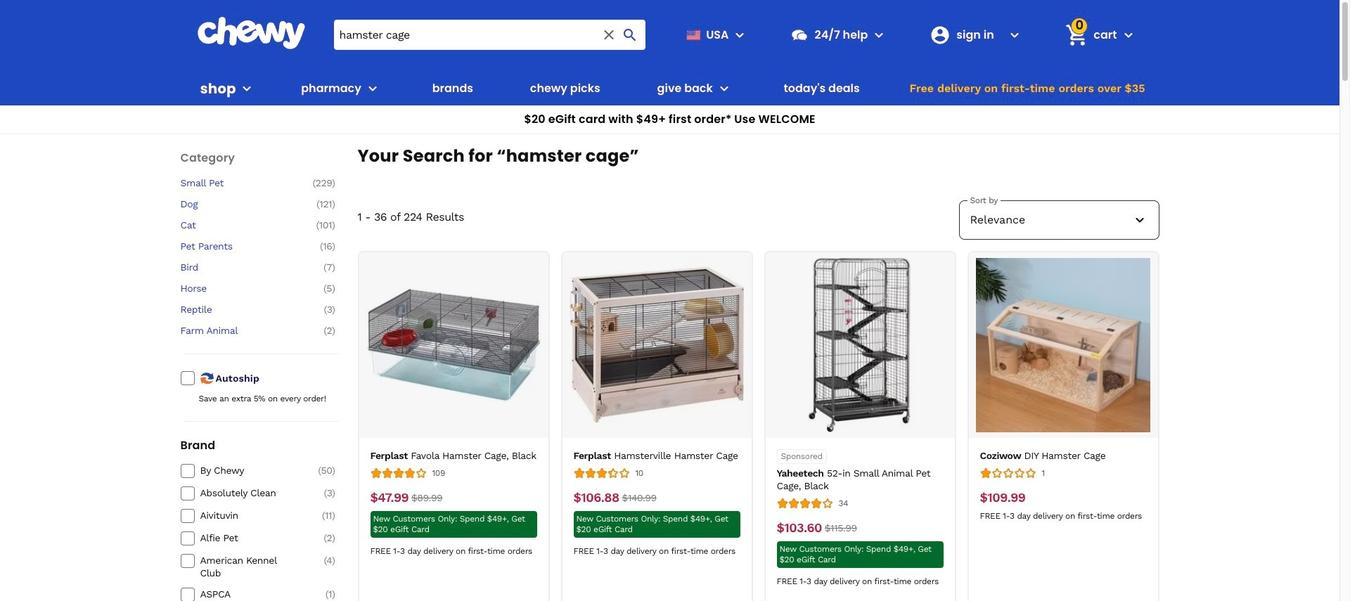 Task type: locate. For each thing, give the bounding box(es) containing it.
site banner
[[0, 0, 1340, 134]]

None text field
[[622, 490, 657, 506], [980, 490, 1026, 506], [777, 521, 822, 536], [622, 490, 657, 506], [980, 490, 1026, 506], [777, 521, 822, 536]]

None text field
[[370, 490, 409, 506], [412, 490, 443, 506], [574, 490, 619, 506], [825, 521, 857, 536], [370, 490, 409, 506], [412, 490, 443, 506], [574, 490, 619, 506], [825, 521, 857, 536]]

chewy support image
[[791, 26, 809, 44]]

delete search image
[[601, 26, 618, 43]]

menu image
[[239, 80, 256, 97]]

yaheetech 52-in small animal pet cage, black image
[[773, 258, 947, 433]]

coziwow diy hamster cage image
[[976, 258, 1151, 433]]

cart menu image
[[1120, 26, 1137, 43]]

Product search field
[[334, 20, 646, 50]]

menu image
[[732, 26, 749, 43]]

pharmacy menu image
[[364, 80, 381, 97]]

chewy home image
[[197, 17, 306, 49]]



Task type: describe. For each thing, give the bounding box(es) containing it.
help menu image
[[871, 26, 888, 43]]

give back menu image
[[716, 80, 733, 97]]

ferplast hamsterville hamster cage image
[[570, 258, 744, 433]]

submit search image
[[622, 26, 639, 43]]

items image
[[1065, 22, 1090, 47]]

account menu image
[[1007, 26, 1024, 43]]

ferplast favola hamster cage, black image
[[366, 258, 541, 433]]

Search text field
[[334, 20, 646, 50]]



Task type: vqa. For each thing, say whether or not it's contained in the screenshot.
Items icon
yes



